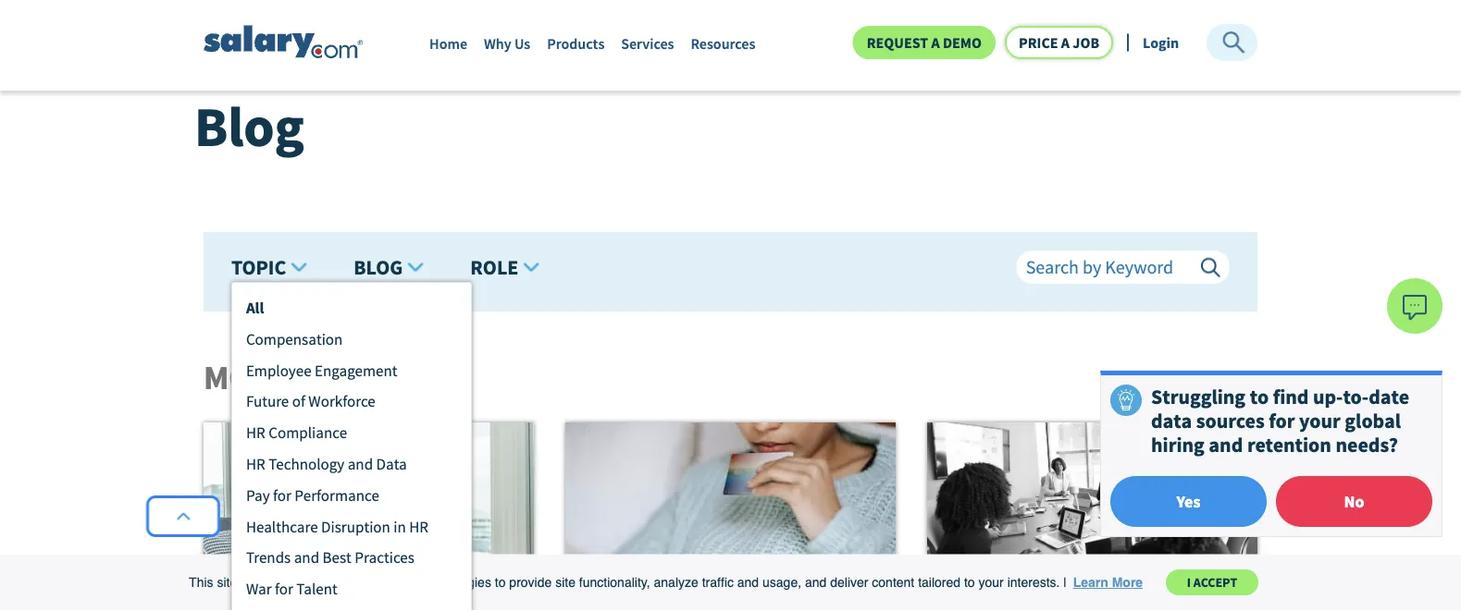 Task type: describe. For each thing, give the bounding box(es) containing it.
traffic
[[702, 576, 734, 591]]

why
[[484, 35, 512, 53]]

of
[[292, 392, 305, 412]]

login
[[1143, 33, 1179, 52]]

up-
[[1314, 384, 1344, 409]]

2 site from the left
[[556, 576, 576, 591]]

cookies
[[272, 576, 316, 591]]

i accept
[[1187, 575, 1238, 592]]

login link
[[1143, 33, 1179, 52]]

i
[[1187, 575, 1191, 592]]

1 site from the left
[[217, 576, 237, 591]]

trends
[[246, 549, 291, 568]]

war for talent
[[246, 580, 338, 599]]

no
[[1345, 492, 1365, 513]]

find
[[1273, 384, 1309, 409]]

hr technology and data
[[246, 455, 407, 474]]

tailored
[[918, 576, 961, 591]]

compliance
[[269, 423, 347, 443]]

best
[[323, 549, 352, 568]]

all
[[246, 298, 264, 318]]

learn
[[1073, 576, 1109, 591]]

and left data
[[348, 455, 373, 474]]

request a demo link
[[853, 26, 996, 59]]

technologies
[[419, 576, 491, 591]]

deliver
[[830, 576, 869, 591]]

in
[[394, 517, 406, 537]]

date
[[1369, 384, 1410, 409]]

for for performance
[[273, 486, 292, 505]]

most
[[204, 357, 288, 399]]

retention
[[1248, 433, 1332, 458]]

for inside struggling to find up-to-date data sources for your global hiring and retention needs?
[[1269, 408, 1295, 434]]

hr for hr technology and data
[[246, 455, 266, 474]]

price
[[1019, 33, 1058, 52]]

0 horizontal spatial to
[[495, 576, 506, 591]]

for for talent
[[275, 580, 293, 599]]

more
[[1112, 576, 1143, 591]]

1 vertical spatial home
[[430, 35, 467, 53]]

workforce
[[309, 392, 376, 412]]

a for request
[[932, 33, 940, 52]]

performance
[[295, 486, 379, 505]]

talent
[[297, 580, 338, 599]]

search image
[[1221, 30, 1247, 56]]

this site uses cookies and other similar technologies to provide site functionality, analyze traffic and usage, and deliver content tailored to your interests. | learn more
[[189, 576, 1143, 591]]

compensation
[[246, 330, 343, 349]]

us
[[515, 35, 531, 53]]

products
[[547, 35, 605, 53]]

and down trends and best practices
[[319, 576, 341, 591]]

0 horizontal spatial resources
[[259, 13, 322, 32]]

global
[[1345, 408, 1401, 434]]

0 horizontal spatial home link
[[204, 13, 242, 32]]

practices
[[355, 549, 415, 568]]

a for price
[[1062, 33, 1070, 52]]

job
[[1073, 33, 1100, 52]]

salary.com image
[[204, 25, 363, 60]]

and left deliver
[[805, 576, 827, 591]]

struggling
[[1152, 384, 1246, 409]]

search image
[[1201, 258, 1221, 278]]

10 ways ai can be used in talent acquisition image
[[204, 423, 534, 607]]

war
[[246, 580, 272, 599]]

1 vertical spatial resources
[[691, 35, 756, 53]]

Search by Keyword search field
[[1017, 251, 1230, 284]]

to inside struggling to find up-to-date data sources for your global hiring and retention needs?
[[1250, 384, 1269, 409]]

request
[[867, 33, 929, 52]]

disruption
[[321, 517, 390, 537]]

analyze
[[654, 576, 699, 591]]

most recent
[[204, 357, 412, 399]]

employee engagement
[[246, 361, 398, 380]]

0 vertical spatial home
[[204, 13, 242, 32]]

why us
[[484, 35, 531, 53]]

services link
[[621, 35, 674, 62]]

other
[[344, 576, 374, 591]]



Task type: vqa. For each thing, say whether or not it's contained in the screenshot.
the bottom the
no



Task type: locate. For each thing, give the bounding box(es) containing it.
healthcare disruption in hr
[[246, 517, 429, 537]]

0 vertical spatial for
[[1269, 408, 1295, 434]]

1 horizontal spatial blog
[[354, 255, 403, 280]]

price a job link
[[1005, 26, 1114, 59]]

learn more button
[[1071, 570, 1146, 597]]

your left to-
[[1300, 408, 1341, 434]]

future
[[246, 392, 289, 412]]

needs?
[[1336, 433, 1399, 458]]

demo
[[943, 33, 982, 52]]

request a demo
[[867, 33, 982, 52]]

1 horizontal spatial home
[[430, 35, 467, 53]]

a left demo
[[932, 33, 940, 52]]

pay for performance
[[246, 486, 379, 505]]

healthcare
[[246, 517, 318, 537]]

2 horizontal spatial to
[[1250, 384, 1269, 409]]

resources link
[[691, 35, 756, 62]]

0 horizontal spatial blog
[[194, 92, 304, 162]]

2 vertical spatial for
[[275, 580, 293, 599]]

data
[[376, 455, 407, 474]]

1 vertical spatial your
[[979, 576, 1004, 591]]

pay
[[246, 486, 270, 505]]

for right war
[[275, 580, 293, 599]]

0 vertical spatial your
[[1300, 408, 1341, 434]]

hr compliance
[[246, 423, 347, 443]]

for
[[1269, 408, 1295, 434], [273, 486, 292, 505], [275, 580, 293, 599]]

0 vertical spatial hr
[[246, 423, 266, 443]]

1 horizontal spatial to
[[964, 576, 975, 591]]

topic
[[231, 255, 286, 280]]

0 horizontal spatial a
[[932, 33, 940, 52]]

0 horizontal spatial your
[[979, 576, 1004, 591]]

usage,
[[763, 576, 802, 591]]

0 vertical spatial home link
[[204, 13, 242, 32]]

and
[[1209, 433, 1243, 458], [348, 455, 373, 474], [294, 549, 319, 568], [319, 576, 341, 591], [738, 576, 759, 591], [805, 576, 827, 591]]

1 vertical spatial hr
[[246, 455, 266, 474]]

interests.
[[1008, 576, 1060, 591]]

and inside struggling to find up-to-date data sources for your global hiring and retention needs?
[[1209, 433, 1243, 458]]

to
[[1250, 384, 1269, 409], [495, 576, 506, 591], [964, 576, 975, 591]]

this
[[189, 576, 213, 591]]

yes button
[[1111, 477, 1267, 528]]

no button
[[1276, 477, 1433, 528]]

your left the interests.
[[979, 576, 1004, 591]]

your inside struggling to find up-to-date data sources for your global hiring and retention needs?
[[1300, 408, 1341, 434]]

1 horizontal spatial home link
[[430, 35, 467, 62]]

2 a from the left
[[1062, 33, 1070, 52]]

home link
[[204, 13, 242, 32], [430, 35, 467, 62]]

to left find
[[1250, 384, 1269, 409]]

1 vertical spatial for
[[273, 486, 292, 505]]

future of workforce
[[246, 392, 376, 412]]

hr up pay
[[246, 455, 266, 474]]

2 vertical spatial hr
[[409, 517, 429, 537]]

accept
[[1194, 575, 1238, 592]]

struggling to find up-to-date data sources for your global hiring and retention needs? document
[[1101, 371, 1443, 538]]

site right provide
[[556, 576, 576, 591]]

0 horizontal spatial home
[[204, 13, 242, 32]]

resources
[[259, 13, 322, 32], [691, 35, 756, 53]]

hr right "in"
[[409, 517, 429, 537]]

1 a from the left
[[932, 33, 940, 52]]

to left provide
[[495, 576, 506, 591]]

i accept button
[[1166, 570, 1259, 596]]

recent
[[295, 357, 412, 399]]

similar
[[378, 576, 415, 591]]

home
[[204, 13, 242, 32], [430, 35, 467, 53]]

and up cookies
[[294, 549, 319, 568]]

1 horizontal spatial site
[[556, 576, 576, 591]]

hiring
[[1152, 433, 1205, 458]]

services
[[621, 35, 674, 53]]

|
[[1064, 576, 1067, 591]]

a left job
[[1062, 33, 1070, 52]]

engagement
[[315, 361, 398, 380]]

1 horizontal spatial your
[[1300, 408, 1341, 434]]

hr for hr compliance
[[246, 423, 266, 443]]

the essentials of successful compensation plan management| salary.com image
[[928, 423, 1258, 607]]

technology
[[269, 455, 345, 474]]

and right traffic
[[738, 576, 759, 591]]

None search field
[[1017, 251, 1230, 282]]

cookieconsent dialog
[[0, 555, 1462, 612]]

functionality,
[[579, 576, 650, 591]]

data
[[1152, 408, 1192, 434]]

your inside cookieconsent dialog
[[979, 576, 1004, 591]]

provide
[[509, 576, 552, 591]]

price a job
[[1019, 33, 1100, 52]]

a
[[932, 33, 940, 52], [1062, 33, 1070, 52]]

sources
[[1197, 408, 1265, 434]]

products link
[[547, 35, 605, 62]]

and right hiring
[[1209, 433, 1243, 458]]

uses
[[241, 576, 268, 591]]

0 vertical spatial resources
[[259, 13, 322, 32]]

role
[[471, 255, 519, 280]]

for right pay
[[273, 486, 292, 505]]

blog
[[194, 92, 304, 162], [354, 255, 403, 280]]

1 vertical spatial home link
[[430, 35, 467, 62]]

struggling to find up-to-date data sources for your global hiring and retention needs?
[[1152, 384, 1410, 458]]

0 vertical spatial blog
[[194, 92, 304, 162]]

1 horizontal spatial resources
[[691, 35, 756, 53]]

0 horizontal spatial site
[[217, 576, 237, 591]]

hr
[[246, 423, 266, 443], [246, 455, 266, 474], [409, 517, 429, 537]]

to right tailored
[[964, 576, 975, 591]]

trends and best practices
[[246, 549, 415, 568]]

employee
[[246, 361, 312, 380]]

for right the sources
[[1269, 408, 1295, 434]]

why us link
[[484, 35, 531, 62]]

site right this
[[217, 576, 237, 591]]

to-
[[1344, 384, 1369, 409]]

gender pay gap: why are women paid less? image
[[566, 423, 896, 607]]

your
[[1300, 408, 1341, 434], [979, 576, 1004, 591]]

1 vertical spatial blog
[[354, 255, 403, 280]]

content
[[872, 576, 915, 591]]

yes
[[1177, 492, 1201, 513]]

hr down future
[[246, 423, 266, 443]]

1 horizontal spatial a
[[1062, 33, 1070, 52]]



